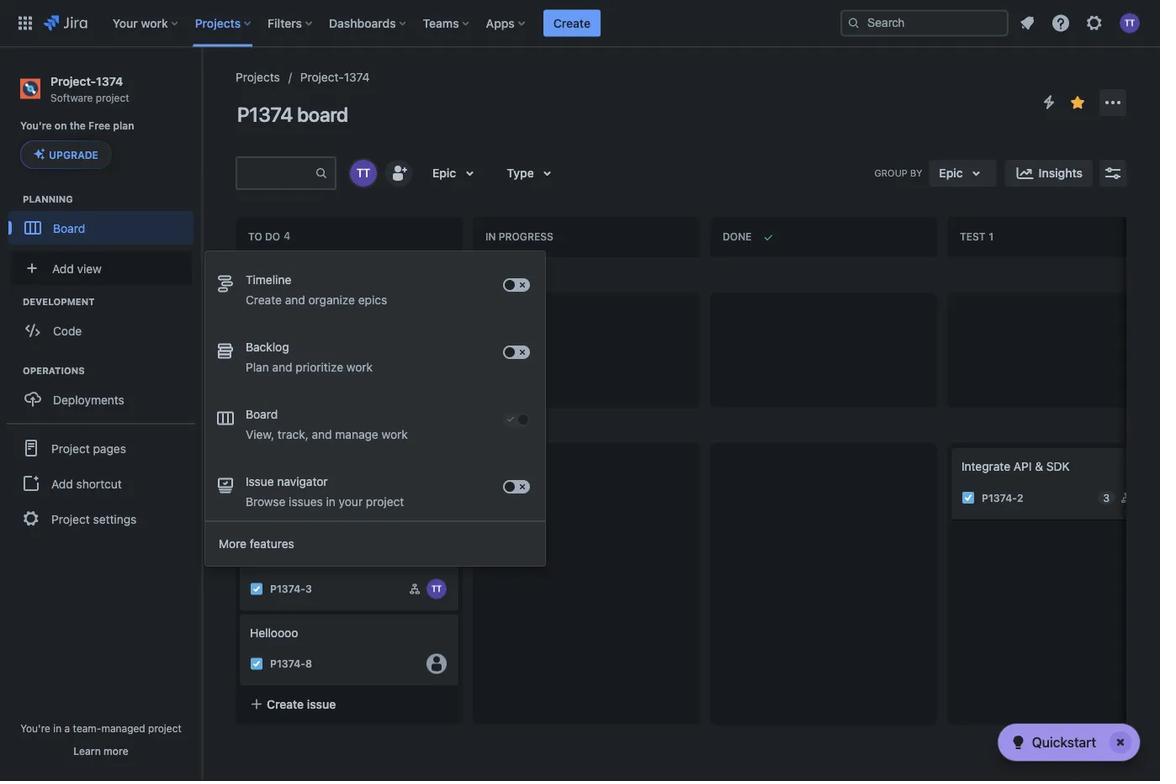 Task type: locate. For each thing, give the bounding box(es) containing it.
project- inside "link"
[[300, 70, 344, 84]]

app
[[366, 460, 386, 474]]

project inside project settings link
[[51, 512, 90, 526]]

0 horizontal spatial task image
[[250, 583, 263, 596]]

and right track,
[[312, 428, 332, 442]]

project right managed
[[148, 723, 182, 735]]

sdk
[[1047, 460, 1070, 474]]

0 of 2 child issues complete image
[[408, 583, 422, 596], [408, 583, 422, 596]]

2 you're from the top
[[20, 723, 50, 735]]

view settings image
[[1103, 163, 1123, 183]]

issue for issue a
[[250, 309, 278, 323]]

to do element
[[248, 231, 294, 243]]

0 vertical spatial add
[[52, 262, 74, 275]]

1 horizontal spatial epic
[[433, 166, 456, 180]]

create issue for issue a
[[504, 306, 573, 320]]

0 vertical spatial you're
[[20, 120, 52, 131]]

help image
[[1051, 13, 1071, 33]]

1 project from the top
[[51, 442, 90, 455]]

task image
[[250, 508, 263, 522], [250, 658, 263, 671]]

0 horizontal spatial 1374
[[96, 74, 123, 88]]

0 horizontal spatial project
[[96, 92, 129, 103]]

upgrade
[[49, 149, 98, 161]]

add
[[52, 262, 74, 275], [51, 477, 73, 491]]

0 vertical spatial issues
[[374, 419, 408, 433]]

create
[[554, 16, 591, 30], [246, 293, 282, 307], [504, 306, 541, 320], [504, 457, 541, 470], [267, 698, 304, 711]]

1 vertical spatial work
[[347, 361, 373, 374]]

1 vertical spatial task image
[[250, 658, 263, 671]]

1374 inside project-1374 software project
[[96, 74, 123, 88]]

more
[[219, 537, 247, 551]]

board
[[53, 221, 85, 235], [246, 408, 278, 422]]

0 vertical spatial board
[[53, 221, 85, 235]]

p1374-7 link
[[279, 267, 321, 284]]

task image for helloooo
[[250, 658, 263, 671]]

project settings link
[[7, 501, 195, 538]]

and inside timeline create and organize epics
[[285, 293, 305, 307]]

issues without epic 4 issues
[[252, 419, 408, 433]]

p1374-
[[279, 269, 315, 281], [270, 341, 305, 353], [982, 492, 1017, 504], [270, 509, 305, 521], [270, 584, 305, 595], [270, 658, 305, 670]]

integrate api & sdk
[[962, 460, 1070, 474]]

issue inside issue navigator browse issues in your project
[[246, 475, 274, 489]]

1 horizontal spatial board
[[246, 408, 278, 422]]

0 horizontal spatial project-
[[50, 74, 96, 88]]

apps
[[486, 16, 515, 30]]

planning group
[[8, 193, 201, 250]]

code
[[53, 324, 82, 338]]

0 of 1 child issues complete image
[[1120, 491, 1133, 505]]

project for project pages
[[51, 442, 90, 455]]

banner
[[0, 0, 1160, 47]]

1 vertical spatial issue
[[246, 475, 274, 489]]

operations image
[[3, 361, 23, 381]]

you're in a team-managed project
[[20, 723, 182, 735]]

work inside dropdown button
[[141, 16, 168, 30]]

0 vertical spatial create issue
[[504, 306, 573, 320]]

1 horizontal spatial work
[[347, 361, 373, 374]]

0 vertical spatial issue
[[544, 306, 573, 320]]

dismiss quickstart image
[[1107, 730, 1134, 757]]

issue down build
[[246, 475, 274, 489]]

board
[[297, 103, 348, 126]]

integrate
[[962, 460, 1011, 474]]

0 vertical spatial create issue button
[[477, 298, 696, 328]]

issue for issue a
[[544, 306, 573, 320]]

of
[[329, 460, 340, 474]]

1374 up the board
[[344, 70, 370, 84]]

p1374- for integrate api & sdk
[[982, 492, 1017, 504]]

task image left p1374-2
[[962, 491, 975, 505]]

1 vertical spatial 3
[[305, 584, 312, 595]]

issue
[[544, 306, 573, 320], [544, 457, 573, 470], [307, 698, 336, 711]]

2 vertical spatial issue
[[307, 698, 336, 711]]

code link
[[8, 314, 194, 348]]

more
[[104, 746, 128, 757]]

project up "add shortcut" on the bottom left of page
[[51, 442, 90, 455]]

development group
[[8, 296, 201, 353]]

2 horizontal spatial project
[[366, 495, 404, 509]]

8
[[305, 658, 312, 670]]

group containing project pages
[[7, 423, 195, 543]]

issue a
[[250, 309, 289, 323]]

1 vertical spatial in
[[53, 723, 62, 735]]

project right your
[[366, 495, 404, 509]]

and down p1374-6
[[272, 361, 292, 374]]

projects link
[[236, 67, 280, 88]]

work right 4
[[382, 428, 408, 442]]

operations group
[[8, 365, 201, 422]]

learn more button
[[73, 745, 128, 758]]

project-
[[300, 70, 344, 84], [50, 74, 96, 88]]

task image
[[962, 491, 975, 505], [250, 583, 263, 596]]

epic left 4
[[334, 419, 357, 433]]

your work button
[[108, 10, 185, 37]]

0 vertical spatial issue
[[250, 309, 278, 323]]

issue
[[250, 309, 278, 323], [246, 475, 274, 489], [250, 551, 278, 565]]

epic right add people image on the top of the page
[[433, 166, 456, 180]]

1 vertical spatial add
[[51, 477, 73, 491]]

create inside button
[[554, 16, 591, 30]]

2 task image from the top
[[250, 658, 263, 671]]

1 horizontal spatial 1374
[[344, 70, 370, 84]]

board inside board link
[[53, 221, 85, 235]]

1374
[[344, 70, 370, 84], [96, 74, 123, 88]]

prioritize
[[296, 361, 343, 374]]

projects for projects 'link'
[[236, 70, 280, 84]]

1 vertical spatial board
[[246, 408, 278, 422]]

p1374-3
[[270, 584, 312, 595]]

epic inside popup button
[[939, 166, 963, 180]]

1374 up free
[[96, 74, 123, 88]]

epic right by
[[939, 166, 963, 180]]

project down "add shortcut" on the bottom left of page
[[51, 512, 90, 526]]

project-1374 link
[[300, 67, 370, 88]]

project
[[51, 442, 90, 455], [51, 512, 90, 526]]

group by
[[875, 168, 923, 179]]

Search field
[[841, 10, 1009, 37]]

project
[[96, 92, 129, 103], [366, 495, 404, 509], [148, 723, 182, 735]]

project for project settings
[[51, 512, 90, 526]]

you're for you're on the free plan
[[20, 120, 52, 131]]

p1374-7 button
[[252, 265, 464, 285]]

1 vertical spatial create issue
[[504, 457, 573, 470]]

on
[[55, 120, 67, 131]]

work right the prioritize
[[347, 361, 373, 374]]

organize
[[308, 293, 355, 307]]

board inside board view, track, and manage work
[[246, 408, 278, 422]]

board up view,
[[246, 408, 278, 422]]

0 vertical spatial 3
[[1104, 492, 1110, 504]]

work right the your
[[141, 16, 168, 30]]

and
[[285, 293, 305, 307], [272, 361, 292, 374], [312, 428, 332, 442]]

(swift
[[389, 460, 421, 474]]

2 vertical spatial issue
[[250, 551, 278, 565]]

you're
[[20, 120, 52, 131], [20, 723, 50, 735]]

1 vertical spatial project
[[366, 495, 404, 509]]

project- inside project-1374 software project
[[50, 74, 96, 88]]

assignee: terry turtle image
[[427, 579, 447, 600]]

1 vertical spatial projects
[[236, 70, 280, 84]]

0 vertical spatial projects
[[195, 16, 241, 30]]

notifications image
[[1017, 13, 1038, 33]]

add inside button
[[51, 477, 73, 491]]

2 horizontal spatial work
[[382, 428, 408, 442]]

1 vertical spatial create issue button
[[477, 449, 696, 479]]

2 project from the top
[[51, 512, 90, 526]]

1 you're from the top
[[20, 120, 52, 131]]

2 vertical spatial and
[[312, 428, 332, 442]]

work
[[141, 16, 168, 30], [347, 361, 373, 374], [382, 428, 408, 442]]

0 vertical spatial work
[[141, 16, 168, 30]]

1 horizontal spatial in
[[326, 495, 336, 509]]

issue left a
[[250, 309, 278, 323]]

board link
[[8, 211, 194, 245]]

0 horizontal spatial board
[[53, 221, 85, 235]]

board down planning
[[53, 221, 85, 235]]

unassigned image
[[427, 654, 447, 674]]

1 vertical spatial issue
[[544, 457, 573, 470]]

1 task image from the top
[[250, 508, 263, 522]]

0 horizontal spatial in
[[53, 723, 62, 735]]

2 horizontal spatial epic
[[939, 166, 963, 180]]

manage
[[335, 428, 378, 442]]

projects up "p1374"
[[236, 70, 280, 84]]

0 vertical spatial and
[[285, 293, 305, 307]]

test
[[960, 231, 986, 243]]

0 vertical spatial task image
[[250, 508, 263, 522]]

create issue
[[504, 306, 573, 320], [504, 457, 573, 470], [267, 698, 336, 711]]

0 horizontal spatial work
[[141, 16, 168, 30]]

0 vertical spatial project
[[96, 92, 129, 103]]

issues down navigator
[[289, 495, 323, 509]]

p1374-6
[[270, 341, 312, 353]]

add people image
[[389, 163, 409, 183]]

teams button
[[418, 10, 476, 37]]

view
[[77, 262, 102, 275]]

appswitcher icon image
[[15, 13, 35, 33]]

task image down issue x in the left of the page
[[250, 583, 263, 596]]

add left the "view"
[[52, 262, 74, 275]]

in left a
[[53, 723, 62, 735]]

project-1374 software project
[[50, 74, 129, 103]]

learn more
[[73, 746, 128, 757]]

2 vertical spatial work
[[382, 428, 408, 442]]

add left shortcut
[[51, 477, 73, 491]]

0 horizontal spatial 3
[[305, 584, 312, 595]]

operations
[[23, 366, 85, 377]]

1374 inside project-1374 "link"
[[344, 70, 370, 84]]

project- up the board
[[300, 70, 344, 84]]

p1374-7 button
[[231, 257, 1160, 291]]

1374 for project-1374 software project
[[96, 74, 123, 88]]

p1374-2
[[982, 492, 1024, 504]]

1 vertical spatial project
[[51, 512, 90, 526]]

task image up more features
[[250, 508, 263, 522]]

issue for build skeleton of ios app (swift or flutter)
[[544, 457, 573, 470]]

projects for "projects" popup button
[[195, 16, 241, 30]]

projects button
[[190, 10, 258, 37]]

0 horizontal spatial epic
[[334, 419, 357, 433]]

more features link
[[205, 528, 545, 561]]

group
[[875, 168, 908, 179]]

issue down more features
[[250, 551, 278, 565]]

and up a
[[285, 293, 305, 307]]

epic inside dropdown button
[[433, 166, 456, 180]]

1 vertical spatial and
[[272, 361, 292, 374]]

0 horizontal spatial issues
[[289, 495, 323, 509]]

projects up the sidebar navigation image
[[195, 16, 241, 30]]

project inside issue navigator browse issues in your project
[[366, 495, 404, 509]]

task image left p1374-8 link
[[250, 658, 263, 671]]

and inside backlog plan and prioritize work
[[272, 361, 292, 374]]

1 horizontal spatial project-
[[300, 70, 344, 84]]

browse
[[246, 495, 286, 509]]

without
[[290, 419, 330, 433]]

jira image
[[44, 13, 87, 33], [44, 13, 87, 33]]

project- up software
[[50, 74, 96, 88]]

p1374-8
[[270, 658, 312, 670]]

1 horizontal spatial task image
[[962, 491, 975, 505]]

in left your
[[326, 495, 336, 509]]

skeleton
[[280, 460, 326, 474]]

0 of 1 child issues complete image
[[1120, 491, 1133, 505]]

issues
[[374, 419, 408, 433], [289, 495, 323, 509]]

0 vertical spatial task image
[[962, 491, 975, 505]]

epic for epic popup button
[[939, 166, 963, 180]]

work inside backlog plan and prioritize work
[[347, 361, 373, 374]]

ios
[[343, 460, 362, 474]]

1 horizontal spatial project
[[148, 723, 182, 735]]

add inside popup button
[[52, 262, 74, 275]]

you're left on
[[20, 120, 52, 131]]

1 vertical spatial issues
[[289, 495, 323, 509]]

1 vertical spatial task image
[[250, 583, 263, 596]]

development
[[23, 297, 95, 308]]

project up "plan"
[[96, 92, 129, 103]]

check image
[[1009, 733, 1029, 753]]

project- for project-1374 software project
[[50, 74, 96, 88]]

projects inside popup button
[[195, 16, 241, 30]]

0 vertical spatial project
[[51, 442, 90, 455]]

p1374
[[237, 103, 293, 126]]

project inside project-1374 software project
[[96, 92, 129, 103]]

you're left a
[[20, 723, 50, 735]]

1 vertical spatial you're
[[20, 723, 50, 735]]

done
[[723, 231, 752, 243]]

create inside timeline create and organize epics
[[246, 293, 282, 307]]

issues right 4
[[374, 419, 408, 433]]

deployments link
[[8, 383, 194, 417]]

0 vertical spatial in
[[326, 495, 336, 509]]

group
[[7, 423, 195, 543]]

project inside project pages link
[[51, 442, 90, 455]]



Task type: vqa. For each thing, say whether or not it's contained in the screenshot.


Task type: describe. For each thing, give the bounding box(es) containing it.
2 vertical spatial project
[[148, 723, 182, 735]]

project- for project-1374
[[300, 70, 344, 84]]

type
[[507, 166, 534, 180]]

p1374- inside button
[[279, 269, 315, 281]]

more image
[[1103, 93, 1123, 113]]

add shortcut button
[[7, 467, 195, 501]]

x
[[281, 551, 289, 565]]

epics
[[358, 293, 387, 307]]

epic button
[[929, 160, 997, 187]]

in
[[486, 231, 496, 243]]

add for add view
[[52, 262, 74, 275]]

7
[[315, 269, 321, 281]]

project settings
[[51, 512, 137, 526]]

build
[[250, 460, 277, 474]]

board for board
[[53, 221, 85, 235]]

p1374- for issue x
[[270, 584, 305, 595]]

p1374 board
[[237, 103, 348, 126]]

epic for epic dropdown button
[[433, 166, 456, 180]]

helloooo
[[250, 626, 298, 640]]

2 vertical spatial create issue
[[267, 698, 336, 711]]

insights image
[[1015, 163, 1036, 183]]

banner containing your work
[[0, 0, 1160, 47]]

p1374-7
[[279, 269, 321, 281]]

build skeleton of ios app (swift or flutter)
[[250, 460, 421, 491]]

board for board view, track, and manage work
[[246, 408, 278, 422]]

learn
[[73, 746, 101, 757]]

or
[[250, 477, 261, 491]]

navigator
[[277, 475, 328, 489]]

create issue image
[[942, 437, 962, 457]]

issue x
[[250, 551, 289, 565]]

p1374- for helloooo
[[270, 658, 305, 670]]

you're for you're in a team-managed project
[[20, 723, 50, 735]]

p1374- for build skeleton of ios app (swift or flutter)
[[270, 509, 305, 521]]

2
[[1017, 492, 1024, 504]]

add view
[[52, 262, 102, 275]]

backlog plan and prioritize work
[[246, 340, 373, 374]]

project pages
[[51, 442, 126, 455]]

create issue button for issue a
[[477, 298, 696, 328]]

a
[[281, 309, 289, 323]]

in inside issue navigator browse issues in your project
[[326, 495, 336, 509]]

planning image
[[3, 190, 23, 210]]

development image
[[3, 292, 23, 312]]

1 horizontal spatial issues
[[374, 419, 408, 433]]

your
[[113, 16, 138, 30]]

upgrade button
[[21, 142, 111, 168]]

primary element
[[10, 0, 841, 47]]

settings image
[[1085, 13, 1105, 33]]

project-1374
[[300, 70, 370, 84]]

2 vertical spatial create issue button
[[240, 690, 459, 720]]

pages
[[93, 442, 126, 455]]

free
[[88, 120, 110, 131]]

filters
[[268, 16, 302, 30]]

star p1374 board image
[[1068, 93, 1088, 113]]

your profile and settings image
[[1120, 13, 1140, 33]]

Search this board text field
[[237, 158, 315, 188]]

you're on the free plan
[[20, 120, 134, 131]]

p1374-8 link
[[270, 656, 312, 673]]

issues inside issue navigator browse issues in your project
[[289, 495, 323, 509]]

search image
[[847, 16, 861, 30]]

issue navigator browse issues in your project
[[246, 475, 404, 509]]

features
[[250, 537, 294, 551]]

to
[[248, 231, 262, 243]]

4
[[364, 419, 371, 433]]

sidebar navigation image
[[183, 67, 220, 101]]

track,
[[278, 428, 309, 442]]

type button
[[497, 160, 568, 187]]

p1374-1 link
[[270, 506, 310, 523]]

teams
[[423, 16, 459, 30]]

and inside board view, track, and manage work
[[312, 428, 332, 442]]

and for timeline
[[285, 293, 305, 307]]

planning
[[23, 194, 73, 205]]

task image for integrate api & sdk
[[962, 491, 975, 505]]

software
[[50, 92, 93, 103]]

timeline create and organize epics
[[246, 273, 387, 307]]

1
[[305, 509, 310, 521]]

task image for issue x
[[250, 583, 263, 596]]

test element
[[960, 231, 997, 243]]

project pages link
[[7, 430, 195, 467]]

work inside board view, track, and manage work
[[382, 428, 408, 442]]

flutter)
[[264, 477, 304, 491]]

6
[[305, 341, 312, 353]]

apps button
[[481, 10, 532, 37]]

terry turtle image
[[350, 160, 377, 187]]

task image for build skeleton of ios app (swift or flutter)
[[250, 508, 263, 522]]

add for add shortcut
[[51, 477, 73, 491]]

issue for issue x
[[250, 551, 278, 565]]

p1374-1
[[270, 509, 310, 521]]

p1374-3 link
[[270, 581, 312, 598]]

add view button
[[10, 252, 192, 285]]

team-
[[73, 723, 101, 735]]

progress
[[499, 231, 554, 243]]

bug image
[[250, 341, 263, 354]]

quickstart button
[[999, 725, 1140, 762]]

issue for issue navigator browse issues in your project
[[246, 475, 274, 489]]

quickstart
[[1032, 735, 1096, 751]]

backlog
[[246, 340, 289, 354]]

by
[[911, 168, 923, 179]]

a
[[64, 723, 70, 735]]

filters button
[[263, 10, 319, 37]]

1 horizontal spatial 3
[[1104, 492, 1110, 504]]

p1374-6 link
[[270, 339, 312, 356]]

do
[[265, 231, 280, 243]]

deployments
[[53, 393, 124, 407]]

settings
[[93, 512, 137, 526]]

automations menu button icon image
[[1039, 92, 1059, 112]]

api
[[1014, 460, 1032, 474]]

more features
[[219, 537, 294, 551]]

create issue for build skeleton of ios app (swift or flutter)
[[504, 457, 573, 470]]

and for backlog
[[272, 361, 292, 374]]

plan
[[113, 120, 134, 131]]

board view, track, and manage work
[[246, 408, 408, 442]]

insights button
[[1005, 160, 1093, 187]]

your work
[[113, 16, 168, 30]]

the
[[70, 120, 86, 131]]

dashboards
[[329, 16, 396, 30]]

assignee: terry turtle image
[[427, 505, 447, 525]]

create button
[[543, 10, 601, 37]]

create issue button for build skeleton of ios app (swift or flutter)
[[477, 449, 696, 479]]

1374 for project-1374
[[344, 70, 370, 84]]



